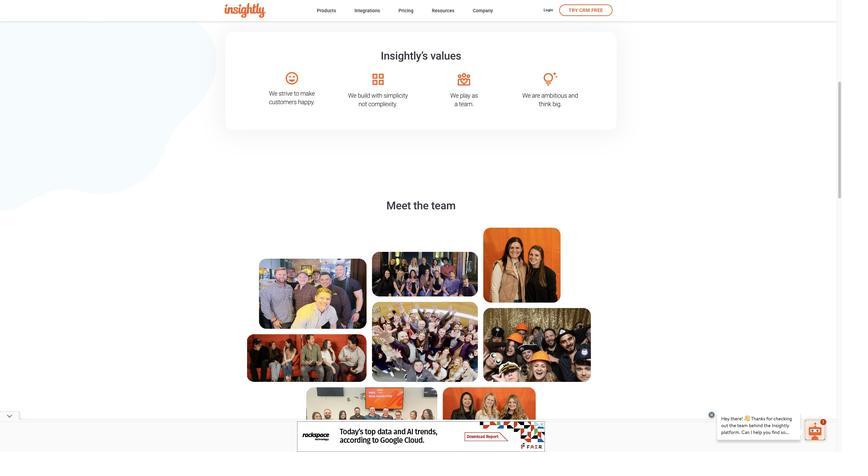 Task type: describe. For each thing, give the bounding box(es) containing it.
try crm free
[[569, 7, 603, 13]]

big.
[[553, 100, 562, 108]]

company
[[473, 8, 493, 13]]

strive
[[279, 90, 293, 97]]

we for we play as a team.
[[450, 92, 459, 99]]

team.
[[459, 100, 474, 108]]

crm
[[579, 7, 590, 13]]

insightly's
[[381, 49, 428, 62]]

free
[[591, 7, 603, 13]]

resources link
[[432, 6, 454, 16]]

meet
[[386, 199, 411, 212]]

we for we strive to make customers happy.
[[269, 90, 277, 97]]

login link
[[544, 8, 553, 14]]

play
[[460, 92, 470, 99]]

we play as a team.
[[450, 92, 478, 108]]

insightly logo link
[[224, 3, 306, 18]]

and
[[568, 92, 578, 99]]

company link
[[473, 6, 493, 16]]

complexity.
[[368, 100, 397, 108]]

integrations
[[354, 8, 380, 13]]

products link
[[317, 6, 336, 16]]

a
[[454, 100, 458, 108]]

meet the team
[[386, 199, 456, 212]]

as
[[472, 92, 478, 99]]

happy.
[[298, 98, 315, 106]]



Task type: locate. For each thing, give the bounding box(es) containing it.
we left strive
[[269, 90, 277, 97]]

we for we are ambitious and think big.
[[522, 92, 531, 99]]

pricing link
[[399, 6, 414, 16]]

integrations link
[[354, 6, 380, 16]]

build
[[358, 92, 370, 99]]

try crm free link
[[559, 4, 613, 16]]

values
[[430, 49, 461, 62]]

we left the 'are'
[[522, 92, 531, 99]]

we inside we are ambitious and think big.
[[522, 92, 531, 99]]

are
[[532, 92, 540, 99]]

we strive to make customers happy.
[[269, 90, 315, 106]]

insightly's values
[[381, 49, 461, 62]]

simplicity
[[384, 92, 408, 99]]

we inside we play as a team.
[[450, 92, 459, 99]]

we left build
[[348, 92, 356, 99]]

think
[[539, 100, 551, 108]]

with
[[371, 92, 382, 99]]

to
[[294, 90, 299, 97]]

login
[[544, 8, 553, 12]]

we up "a" on the right top of page
[[450, 92, 459, 99]]

we
[[269, 90, 277, 97], [348, 92, 356, 99], [450, 92, 459, 99], [522, 92, 531, 99]]

not
[[359, 100, 367, 108]]

products
[[317, 8, 336, 13]]

team
[[431, 199, 456, 212]]

try
[[569, 7, 578, 13]]

insightly logo image
[[224, 3, 265, 18]]

we build with simplicity not complexity.
[[348, 92, 408, 108]]

resources
[[432, 8, 454, 13]]

we inside we build with simplicity not complexity.
[[348, 92, 356, 99]]

customers
[[269, 98, 297, 106]]

we for we build with simplicity not complexity.
[[348, 92, 356, 99]]

try crm free button
[[559, 4, 613, 16]]

pricing
[[399, 8, 414, 13]]

the
[[413, 199, 429, 212]]

we inside we strive to make customers happy.
[[269, 90, 277, 97]]

ambitious
[[541, 92, 567, 99]]

make
[[300, 90, 315, 97]]

we are ambitious and think big.
[[522, 92, 578, 108]]



Task type: vqa. For each thing, say whether or not it's contained in the screenshot.
rightmost the Sport
no



